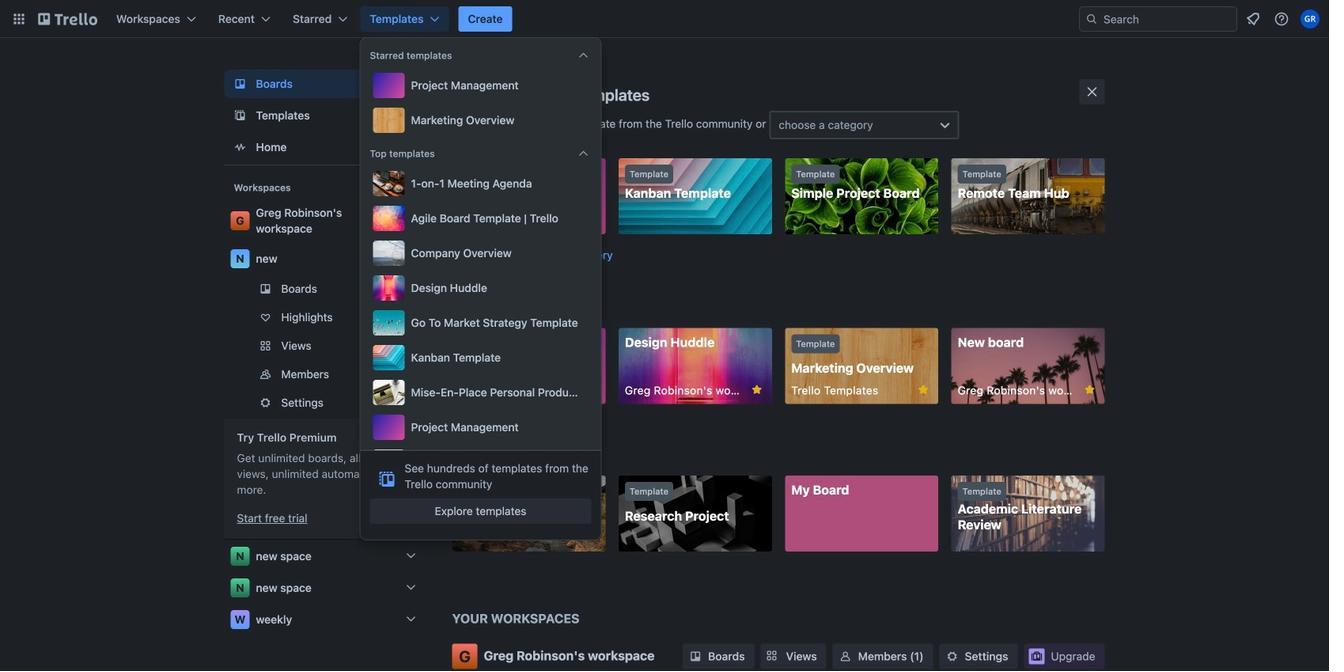 Task type: vqa. For each thing, say whether or not it's contained in the screenshot.
2nd COLLAPSE Icon
yes



Task type: locate. For each thing, give the bounding box(es) containing it.
2 sm image from the left
[[945, 649, 961, 665]]

menu
[[370, 70, 592, 136], [370, 168, 592, 545]]

sm image
[[688, 649, 704, 665]]

2 menu from the top
[[370, 168, 592, 545]]

search image
[[1086, 13, 1099, 25]]

sm image
[[838, 649, 854, 665], [945, 649, 961, 665]]

collapse image
[[577, 49, 590, 62]]

home image
[[231, 138, 250, 157]]

1 menu from the top
[[370, 70, 592, 136]]

1 horizontal spatial sm image
[[945, 649, 961, 665]]

0 horizontal spatial sm image
[[838, 649, 854, 665]]

board image
[[231, 74, 250, 93]]

Search field
[[1080, 6, 1238, 32]]

1 vertical spatial menu
[[370, 168, 592, 545]]

open information menu image
[[1275, 11, 1290, 27]]

menu for collapse icon
[[370, 70, 592, 136]]

0 vertical spatial menu
[[370, 70, 592, 136]]

add image
[[402, 365, 421, 384]]



Task type: describe. For each thing, give the bounding box(es) containing it.
1 sm image from the left
[[838, 649, 854, 665]]

menu for collapse image
[[370, 168, 592, 545]]

primary element
[[0, 0, 1330, 38]]

collapse image
[[577, 147, 590, 160]]

template board image
[[231, 106, 250, 125]]

0 notifications image
[[1244, 9, 1263, 28]]

greg robinson (gregrobinson96) image
[[1301, 9, 1320, 28]]

back to home image
[[38, 6, 97, 32]]

click to unstar this board. it will be removed from your starred list. image
[[750, 383, 765, 397]]



